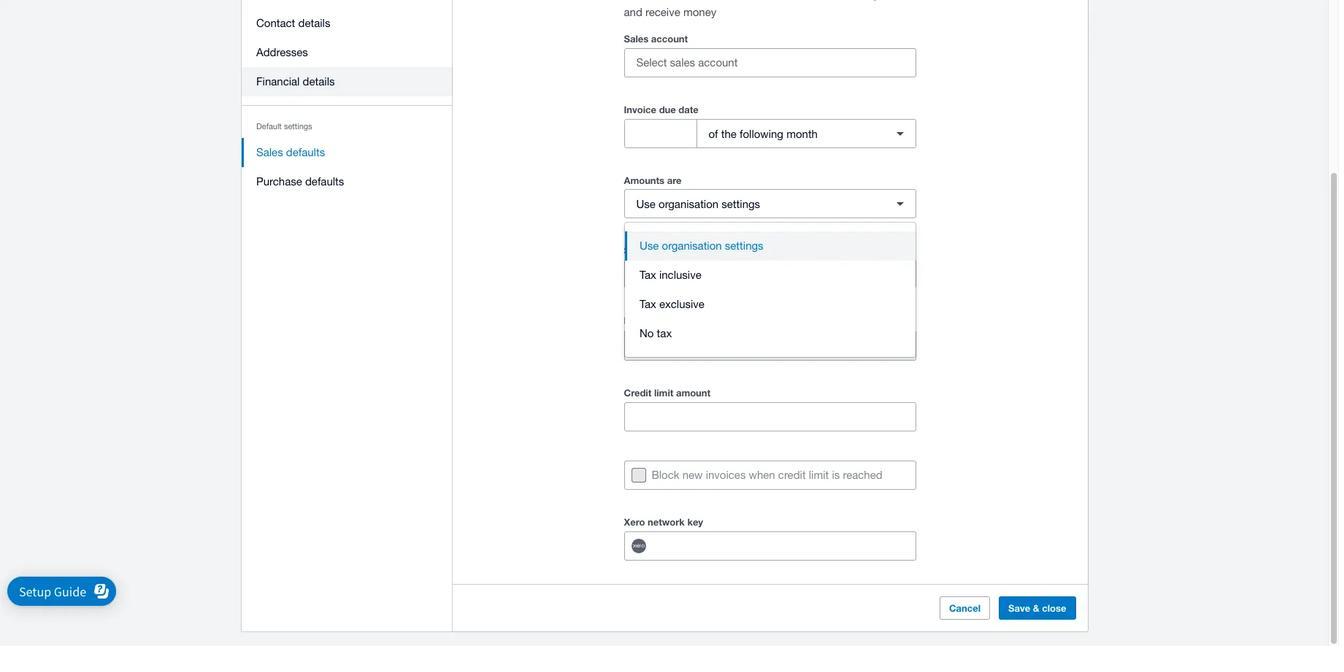 Task type: locate. For each thing, give the bounding box(es) containing it.
use organisation settings
[[637, 198, 760, 210], [640, 240, 764, 252], [637, 268, 760, 280]]

group
[[625, 223, 916, 357]]

contact
[[256, 17, 295, 29]]

None number field
[[625, 120, 697, 148]]

when
[[749, 469, 776, 481]]

details inside the contact details button
[[298, 17, 330, 29]]

0 vertical spatial use organisation settings button
[[624, 189, 916, 218]]

individual
[[775, 0, 821, 1]]

details
[[298, 17, 330, 29], [302, 75, 335, 88]]

sales down and
[[624, 33, 649, 45]]

invoices,
[[824, 0, 867, 1]]

and
[[624, 6, 643, 18]]

organisation for are
[[659, 198, 719, 210]]

Sales account field
[[625, 49, 916, 77]]

invoice due date group
[[624, 119, 916, 148]]

use
[[637, 198, 656, 210], [640, 240, 659, 252], [637, 268, 656, 280]]

1 vertical spatial tax
[[640, 298, 657, 310]]

purchase defaults button
[[241, 167, 453, 196]]

sales
[[624, 33, 649, 45], [256, 146, 283, 159], [624, 245, 649, 256]]

use organisation settings button for sales tax
[[624, 259, 916, 289]]

tax inside tax inclusive button
[[640, 269, 657, 281]]

0 vertical spatial tax
[[640, 269, 657, 281]]

sales down 'default'
[[256, 146, 283, 159]]

none number field inside 'invoice due date' group
[[625, 120, 697, 148]]

0 vertical spatial limit
[[654, 387, 674, 399]]

defaults inside button
[[305, 175, 344, 188]]

organisation
[[659, 198, 719, 210], [662, 240, 722, 252], [659, 268, 719, 280]]

limit
[[654, 387, 674, 399], [809, 469, 829, 481]]

sales up tax inclusive
[[624, 245, 649, 256]]

use down sales tax
[[637, 268, 656, 280]]

use organisation settings up exclusive
[[637, 268, 760, 280]]

2 vertical spatial organisation
[[659, 268, 719, 280]]

financial details
[[256, 75, 335, 88]]

0 vertical spatial tax
[[651, 245, 665, 256]]

1 vertical spatial tax
[[657, 327, 672, 340]]

sales tax
[[624, 245, 665, 256]]

use organisation settings button for amounts are
[[624, 189, 916, 218]]

Discount number field
[[625, 332, 886, 359]]

use organisation settings up inclusive
[[640, 240, 764, 252]]

details down addresses button
[[302, 75, 335, 88]]

1 vertical spatial defaults
[[305, 175, 344, 188]]

tax
[[640, 269, 657, 281], [640, 298, 657, 310]]

2 vertical spatial use
[[637, 268, 656, 280]]

use organisation settings down are
[[637, 198, 760, 210]]

Credit limit amount number field
[[625, 403, 916, 431]]

1 vertical spatial sales
[[256, 146, 283, 159]]

Xero network key field
[[659, 533, 916, 560]]

discount
[[624, 315, 665, 327]]

tax exclusive
[[640, 298, 705, 310]]

defaults up purchase defaults
[[286, 146, 325, 159]]

tax up tax inclusive
[[651, 245, 665, 256]]

sales for sales tax
[[624, 245, 649, 256]]

contact details
[[256, 17, 330, 29]]

2 use organisation settings button from the top
[[624, 259, 916, 289]]

menu
[[241, 0, 453, 205]]

organisation up exclusive
[[659, 268, 719, 280]]

tax inside no tax 'button'
[[657, 327, 672, 340]]

use organisation settings button
[[625, 232, 916, 261]]

use organisation settings button
[[624, 189, 916, 218], [624, 259, 916, 289]]

credit
[[779, 469, 806, 481]]

sales defaults button
[[241, 138, 453, 167]]

on
[[759, 0, 772, 1]]

sales inside "button"
[[256, 146, 283, 159]]

list box containing use organisation settings
[[625, 223, 916, 357]]

account
[[651, 33, 688, 45]]

of
[[709, 127, 718, 140]]

settings inside use organisation settings button
[[725, 240, 764, 252]]

settings up tax inclusive button
[[725, 240, 764, 252]]

defaults
[[286, 146, 325, 159], [305, 175, 344, 188]]

0 vertical spatial organisation
[[659, 198, 719, 210]]

reached
[[843, 469, 883, 481]]

cancel button
[[940, 597, 991, 620]]

0 vertical spatial use
[[637, 198, 656, 210]]

1 vertical spatial limit
[[809, 469, 829, 481]]

amount
[[676, 387, 711, 399]]

2 tax from the top
[[640, 298, 657, 310]]

invoice
[[624, 104, 657, 115]]

settings for use organisation settings button
[[725, 240, 764, 252]]

details right contact
[[298, 17, 330, 29]]

defaults inside "button"
[[286, 146, 325, 159]]

use for sales
[[637, 268, 656, 280]]

1 use organisation settings button from the top
[[624, 189, 916, 218]]

invoice due date
[[624, 104, 699, 115]]

2 vertical spatial use organisation settings
[[637, 268, 760, 280]]

close
[[1043, 603, 1067, 614]]

0 vertical spatial sales
[[624, 33, 649, 45]]

cancel
[[950, 603, 981, 614]]

defaults for sales defaults
[[286, 146, 325, 159]]

1 vertical spatial use
[[640, 240, 659, 252]]

1 vertical spatial organisation
[[662, 240, 722, 252]]

0 vertical spatial use organisation settings
[[637, 198, 760, 210]]

tax up discount
[[640, 298, 657, 310]]

following
[[740, 127, 784, 140]]

settings down use organisation settings button
[[722, 268, 760, 280]]

1 vertical spatial details
[[302, 75, 335, 88]]

limit right credit
[[654, 387, 674, 399]]

tax down sales tax
[[640, 269, 657, 281]]

the
[[721, 127, 737, 140]]

tax inclusive button
[[625, 261, 916, 290]]

details inside financial details button
[[302, 75, 335, 88]]

sales account
[[624, 33, 688, 45]]

group containing use organisation settings
[[625, 223, 916, 357]]

details for financial details
[[302, 75, 335, 88]]

list box
[[625, 223, 916, 357]]

use up tax inclusive
[[640, 240, 659, 252]]

tax
[[651, 245, 665, 256], [657, 327, 672, 340]]

1 vertical spatial use organisation settings
[[640, 240, 764, 252]]

use organisation settings button up tax exclusive button
[[624, 259, 916, 289]]

use organisation settings button up use organisation settings button
[[624, 189, 916, 218]]

tax right no
[[657, 327, 672, 340]]

defaults down sales defaults "button"
[[305, 175, 344, 188]]

tax inside tax exclusive button
[[640, 298, 657, 310]]

2 vertical spatial sales
[[624, 245, 649, 256]]

use down amounts
[[637, 198, 656, 210]]

0 vertical spatial defaults
[[286, 146, 325, 159]]

settings
[[284, 122, 312, 131], [722, 198, 760, 210], [725, 240, 764, 252], [722, 268, 760, 280]]

tax inclusive
[[640, 269, 702, 281]]

tax exclusive button
[[625, 290, 916, 319]]

organisation down are
[[659, 198, 719, 210]]

1 tax from the top
[[640, 269, 657, 281]]

quotes,
[[870, 0, 907, 1]]

receive
[[646, 6, 681, 18]]

settings up use organisation settings button
[[722, 198, 760, 210]]

limit left is
[[809, 469, 829, 481]]

0 vertical spatial details
[[298, 17, 330, 29]]

organisation up inclusive
[[662, 240, 722, 252]]

details for contact details
[[298, 17, 330, 29]]

1 vertical spatial use organisation settings button
[[624, 259, 916, 289]]



Task type: vqa. For each thing, say whether or not it's contained in the screenshot.
1
no



Task type: describe. For each thing, give the bounding box(es) containing it.
no tax
[[640, 327, 672, 340]]

defaults
[[624, 0, 664, 1]]

sales defaults
[[256, 146, 325, 159]]

tax for tax exclusive
[[640, 298, 657, 310]]

settings for amounts are use organisation settings popup button
[[722, 198, 760, 210]]

amounts are
[[624, 175, 682, 186]]

purchase defaults
[[256, 175, 344, 188]]

settings up sales defaults
[[284, 122, 312, 131]]

save & close button
[[999, 597, 1076, 620]]

sales for sales defaults
[[256, 146, 283, 159]]

defaults for purchase defaults
[[305, 175, 344, 188]]

use for amounts
[[637, 198, 656, 210]]

save
[[1009, 603, 1031, 614]]

credit
[[624, 387, 652, 399]]

block new invoices when credit limit is reached
[[652, 469, 883, 481]]

use organisation settings for tax
[[637, 268, 760, 280]]

is
[[832, 469, 840, 481]]

addresses
[[256, 46, 308, 58]]

1 horizontal spatial limit
[[809, 469, 829, 481]]

network
[[648, 516, 685, 528]]

use inside button
[[640, 240, 659, 252]]

&
[[1033, 603, 1040, 614]]

can
[[667, 0, 685, 1]]

organisation inside button
[[662, 240, 722, 252]]

month
[[787, 127, 818, 140]]

financial details button
[[241, 67, 453, 96]]

addresses button
[[241, 38, 453, 67]]

credit limit amount
[[624, 387, 711, 399]]

tax for no tax
[[657, 327, 672, 340]]

0 horizontal spatial limit
[[654, 387, 674, 399]]

are
[[667, 175, 682, 186]]

amounts
[[624, 175, 665, 186]]

settings for sales tax use organisation settings popup button
[[722, 268, 760, 280]]

block
[[652, 469, 680, 481]]

date
[[679, 104, 699, 115]]

defaults can be overridden on individual invoices, quotes, and receive money
[[624, 0, 907, 18]]

exclusive
[[660, 298, 705, 310]]

of the following month
[[709, 127, 818, 140]]

key
[[688, 516, 704, 528]]

menu containing contact details
[[241, 0, 453, 205]]

sales for sales account
[[624, 33, 649, 45]]

invoices
[[706, 469, 746, 481]]

money
[[684, 6, 717, 18]]

due
[[659, 104, 676, 115]]

save & close
[[1009, 603, 1067, 614]]

no
[[640, 327, 654, 340]]

organisation for tax
[[659, 268, 719, 280]]

no tax button
[[625, 319, 916, 348]]

default
[[256, 122, 281, 131]]

tax for tax inclusive
[[640, 269, 657, 281]]

inclusive
[[660, 269, 702, 281]]

xero
[[624, 516, 645, 528]]

tax for sales tax
[[651, 245, 665, 256]]

use organisation settings inside button
[[640, 240, 764, 252]]

be
[[688, 0, 701, 1]]

purchase
[[256, 175, 302, 188]]

xero network key
[[624, 516, 704, 528]]

financial
[[256, 75, 299, 88]]

new
[[683, 469, 703, 481]]

use organisation settings for are
[[637, 198, 760, 210]]

contact details button
[[241, 9, 453, 38]]

default settings
[[256, 122, 312, 131]]

of the following month button
[[697, 119, 916, 148]]

overridden
[[704, 0, 756, 1]]



